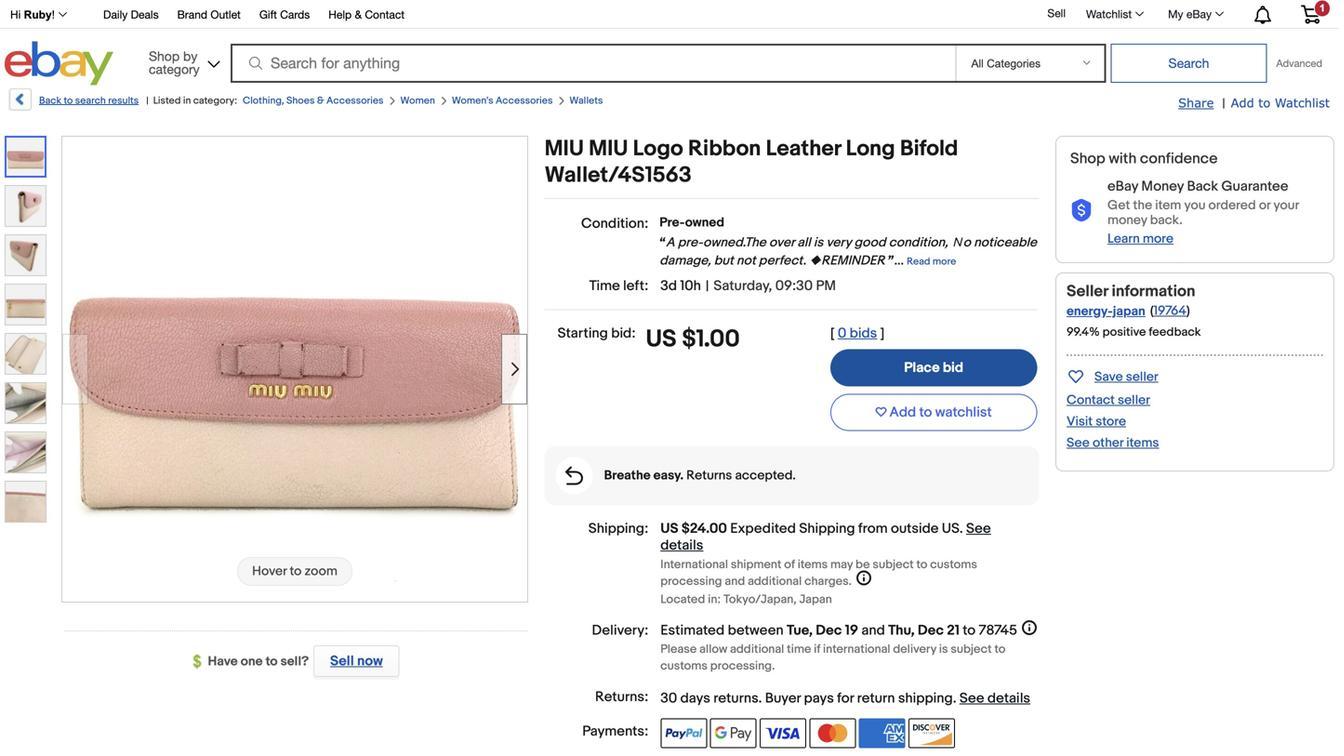 Task type: vqa. For each thing, say whether or not it's contained in the screenshot.
TO inside the International shipment of items may be subject to customs processing and additional charges.
yes



Task type: describe. For each thing, give the bounding box(es) containing it.
bid
[[943, 360, 964, 376]]

1 horizontal spatial details
[[988, 690, 1031, 707]]

2 vertical spatial see
[[960, 690, 985, 707]]

wallets
[[570, 95, 603, 107]]

picture 1 of 8 image
[[7, 138, 45, 176]]

3d 10h | saturday, 09:30 pm
[[661, 278, 836, 294]]

listed
[[153, 95, 181, 107]]

confidence
[[1140, 150, 1218, 168]]

watchlist inside 'link'
[[1087, 7, 1132, 20]]

21
[[947, 622, 960, 639]]

bids
[[850, 325, 877, 342]]

1 link
[[1290, 0, 1332, 27]]

daily
[[103, 8, 128, 21]]

ruby
[[24, 8, 52, 21]]

is inside " a pre-owned.the over all is very good condition, ｎo noticeable damage, but not perfect.  ◆reminder
[[814, 235, 824, 251]]

see inside 'see details'
[[967, 521, 991, 537]]

sell?
[[281, 654, 309, 670]]

american express image
[[859, 719, 906, 748]]

[
[[831, 325, 835, 342]]

sell now
[[330, 653, 383, 670]]

| inside us $1.00 main content
[[706, 278, 709, 294]]

hi
[[10, 8, 21, 21]]

additional inside "please allow additional time if international delivery is subject to customs processing."
[[730, 642, 784, 657]]

a
[[666, 235, 675, 251]]

add inside button
[[890, 404, 917, 421]]

none submit inside shop by category banner
[[1111, 44, 1267, 83]]

account navigation
[[0, 0, 1335, 29]]

read more link
[[907, 253, 957, 269]]

visa image
[[760, 719, 807, 748]]

picture 6 of 8 image
[[6, 383, 46, 423]]

tue,
[[787, 622, 813, 639]]

contact inside account navigation
[[365, 8, 405, 21]]

search
[[75, 95, 106, 107]]

energy-
[[1067, 304, 1113, 319]]

" ... read more
[[888, 253, 957, 269]]

wallets link
[[570, 95, 603, 107]]

delivery:
[[592, 622, 649, 639]]

1
[[1320, 2, 1326, 14]]

of
[[785, 558, 795, 572]]

perfect.
[[759, 253, 807, 269]]

daily deals
[[103, 8, 159, 21]]

between
[[728, 622, 784, 639]]

us $1.00
[[646, 325, 740, 354]]

brand outlet link
[[177, 5, 241, 26]]

picture 2 of 8 image
[[6, 186, 46, 226]]

cards
[[280, 8, 310, 21]]

estimated
[[661, 622, 725, 639]]

picture 7 of 8 image
[[6, 433, 46, 473]]

saturday,
[[714, 278, 772, 294]]

energy-japan link
[[1067, 304, 1146, 319]]

delivery
[[893, 642, 937, 657]]

with details__icon image for breathe easy.
[[566, 467, 583, 485]]

place bid
[[904, 360, 964, 376]]

1 horizontal spatial .
[[953, 690, 957, 707]]

by
[[183, 48, 198, 64]]

is inside "please allow additional time if international delivery is subject to customs processing."
[[939, 642, 948, 657]]

google pay image
[[710, 719, 757, 748]]

customs inside the international shipment of items may be subject to customs processing and additional charges.
[[931, 558, 978, 572]]

2 miu from the left
[[589, 136, 628, 162]]

with
[[1109, 150, 1137, 168]]

10h
[[680, 278, 701, 294]]

1 dec from the left
[[816, 622, 842, 639]]

international shipment of items may be subject to customs processing and additional charges.
[[661, 558, 978, 589]]

left:
[[623, 278, 649, 294]]

my ebay
[[1169, 7, 1212, 20]]

pre-
[[678, 235, 703, 251]]

1 vertical spatial and
[[862, 622, 885, 639]]

have
[[208, 654, 238, 670]]

picture 8 of 8 image
[[6, 482, 46, 522]]

tokyo/japan,
[[724, 593, 797, 607]]

help & contact
[[329, 8, 405, 21]]

expedited
[[731, 521, 796, 537]]

buyer
[[765, 690, 801, 707]]

gift
[[259, 8, 277, 21]]

us right outside
[[942, 521, 960, 537]]

pre-
[[660, 215, 685, 231]]

subject inside the international shipment of items may be subject to customs processing and additional charges.
[[873, 558, 914, 572]]

2 horizontal spatial .
[[960, 521, 963, 537]]

breathe easy. returns accepted.
[[604, 468, 796, 484]]

brand outlet
[[177, 8, 241, 21]]

time
[[589, 278, 620, 294]]

visit
[[1067, 414, 1093, 430]]

charges.
[[805, 574, 852, 589]]

more inside " ... read more
[[933, 256, 957, 268]]

payments:
[[583, 723, 649, 740]]

see other items link
[[1067, 435, 1160, 451]]

not
[[737, 253, 756, 269]]

details inside 'see details'
[[661, 537, 704, 554]]

clothing, shoes & accessories
[[243, 95, 384, 107]]

please allow additional time if international delivery is subject to customs processing.
[[661, 642, 1006, 674]]

ｎo
[[951, 235, 971, 251]]

ebay inside ebay money back guarantee get the item you ordered or your money back. learn more
[[1108, 178, 1139, 195]]

money
[[1108, 213, 1148, 228]]

returns
[[687, 468, 732, 484]]

09:30
[[776, 278, 813, 294]]

returns:
[[595, 689, 649, 706]]

estimated between tue, dec 19 and thu, dec 21 to 78745
[[661, 622, 1018, 639]]

back inside "link"
[[39, 95, 61, 107]]

long
[[846, 136, 896, 162]]

shipping
[[898, 690, 953, 707]]

to inside "please allow additional time if international delivery is subject to customs processing."
[[995, 642, 1006, 657]]

or
[[1259, 198, 1271, 213]]

shop by category
[[149, 48, 200, 77]]

us $1.00 main content
[[545, 136, 1040, 756]]

dollar sign image
[[193, 655, 208, 670]]

learn
[[1108, 231, 1140, 247]]

us for us $1.00
[[646, 325, 677, 354]]

starting bid:
[[558, 325, 636, 342]]

us $24.00
[[661, 521, 727, 537]]

allow
[[700, 642, 728, 657]]

1 miu from the left
[[545, 136, 584, 162]]

see details link for 30 days returns . buyer pays for return shipping . see details
[[960, 690, 1031, 707]]

us for us $24.00
[[661, 521, 679, 537]]

$1.00
[[682, 325, 740, 354]]

"
[[660, 235, 666, 251]]

30
[[661, 690, 677, 707]]

back to search results
[[39, 95, 139, 107]]

)
[[1187, 303, 1191, 319]]

daily deals link
[[103, 5, 159, 26]]

back.
[[1151, 213, 1183, 228]]

category:
[[193, 95, 237, 107]]

to inside share | add to watchlist
[[1259, 95, 1271, 110]]

and inside the international shipment of items may be subject to customs processing and additional charges.
[[725, 574, 745, 589]]



Task type: locate. For each thing, give the bounding box(es) containing it.
add down place
[[890, 404, 917, 421]]

to right the one
[[266, 654, 278, 670]]

1 horizontal spatial more
[[1143, 231, 1174, 247]]

watchlist down the advanced link
[[1275, 95, 1330, 110]]

0 horizontal spatial add
[[890, 404, 917, 421]]

0 vertical spatial with details__icon image
[[1071, 199, 1093, 223]]

dec up if
[[816, 622, 842, 639]]

dec left 21
[[918, 622, 944, 639]]

]
[[881, 325, 885, 342]]

customs
[[931, 558, 978, 572], [661, 659, 708, 674]]

international
[[823, 642, 891, 657]]

owned
[[685, 215, 725, 231]]

to
[[64, 95, 73, 107], [1259, 95, 1271, 110], [920, 404, 933, 421], [917, 558, 928, 572], [963, 622, 976, 639], [995, 642, 1006, 657], [266, 654, 278, 670]]

0 horizontal spatial dec
[[816, 622, 842, 639]]

1 horizontal spatial &
[[355, 8, 362, 21]]

back to search results link
[[7, 88, 139, 117]]

1 vertical spatial seller
[[1118, 393, 1151, 408]]

accepted.
[[735, 468, 796, 484]]

sell left watchlist 'link'
[[1048, 7, 1066, 20]]

details down 78745
[[988, 690, 1031, 707]]

gift cards
[[259, 8, 310, 21]]

0 vertical spatial shop
[[149, 48, 180, 64]]

1 vertical spatial add
[[890, 404, 917, 421]]

ebay up get
[[1108, 178, 1139, 195]]

1 vertical spatial additional
[[730, 642, 784, 657]]

0 vertical spatial contact
[[365, 8, 405, 21]]

results
[[108, 95, 139, 107]]

more inside ebay money back guarantee get the item you ordered or your money back. learn more
[[1143, 231, 1174, 247]]

& right shoes
[[317, 95, 324, 107]]

see details link down 78745
[[960, 690, 1031, 707]]

0 vertical spatial and
[[725, 574, 745, 589]]

1 horizontal spatial miu
[[589, 136, 628, 162]]

condition:
[[581, 215, 649, 232]]

0 horizontal spatial watchlist
[[1087, 7, 1132, 20]]

is right all on the top right of the page
[[814, 235, 824, 251]]

0 vertical spatial see details link
[[661, 521, 991, 554]]

1 vertical spatial items
[[798, 558, 828, 572]]

seller right save
[[1126, 369, 1159, 385]]

pre-owned
[[660, 215, 725, 231]]

picture 3 of 8 image
[[6, 235, 46, 275]]

deals
[[131, 8, 159, 21]]

2 dec from the left
[[918, 622, 944, 639]]

ebay right my
[[1187, 7, 1212, 20]]

0 vertical spatial additional
[[748, 574, 802, 589]]

2 accessories from the left
[[496, 95, 553, 107]]

to right 21
[[963, 622, 976, 639]]

read
[[907, 256, 931, 268]]

0 horizontal spatial &
[[317, 95, 324, 107]]

have one to sell?
[[208, 654, 309, 670]]

0 horizontal spatial more
[[933, 256, 957, 268]]

1 vertical spatial subject
[[951, 642, 992, 657]]

0 vertical spatial more
[[1143, 231, 1174, 247]]

None submit
[[1111, 44, 1267, 83]]

to left the search on the top left of the page
[[64, 95, 73, 107]]

to down outside
[[917, 558, 928, 572]]

3d
[[661, 278, 677, 294]]

0 vertical spatial back
[[39, 95, 61, 107]]

for
[[837, 690, 854, 707]]

is down 21
[[939, 642, 948, 657]]

seller down save seller
[[1118, 393, 1151, 408]]

subject inside "please allow additional time if international delivery is subject to customs processing."
[[951, 642, 992, 657]]

with details__icon image
[[1071, 199, 1093, 223], [566, 467, 583, 485]]

learn more link
[[1108, 231, 1174, 247]]

shop for shop by category
[[149, 48, 180, 64]]

1 vertical spatial is
[[939, 642, 948, 657]]

thu,
[[889, 622, 915, 639]]

miu miu logo ribbon leather long bifold wallet/4s1563 - picture 1 of 8 image
[[62, 135, 527, 600]]

place
[[904, 360, 940, 376]]

1 vertical spatial with details__icon image
[[566, 467, 583, 485]]

shipment
[[731, 558, 782, 572]]

watchlist inside share | add to watchlist
[[1275, 95, 1330, 110]]

gift cards link
[[259, 5, 310, 26]]

time left:
[[589, 278, 649, 294]]

19
[[845, 622, 859, 639]]

1 horizontal spatial shop
[[1071, 150, 1106, 168]]

store
[[1096, 414, 1127, 430]]

| left 'listed'
[[146, 95, 149, 107]]

contact up visit store link
[[1067, 393, 1115, 408]]

0 vertical spatial sell
[[1048, 7, 1066, 20]]

0 vertical spatial is
[[814, 235, 824, 251]]

0 horizontal spatial |
[[146, 95, 149, 107]]

miu left logo
[[589, 136, 628, 162]]

items
[[1127, 435, 1160, 451], [798, 558, 828, 572]]

with details__icon image left "breathe"
[[566, 467, 583, 485]]

1 horizontal spatial accessories
[[496, 95, 553, 107]]

0 vertical spatial customs
[[931, 558, 978, 572]]

and right "19"
[[862, 622, 885, 639]]

1 horizontal spatial subject
[[951, 642, 992, 657]]

see details link for expedited shipping from outside us .
[[661, 521, 991, 554]]

seller
[[1067, 282, 1109, 301]]

my
[[1169, 7, 1184, 20]]

1 vertical spatial contact
[[1067, 393, 1115, 408]]

items right other
[[1127, 435, 1160, 451]]

0 vertical spatial details
[[661, 537, 704, 554]]

0 horizontal spatial with details__icon image
[[566, 467, 583, 485]]

customs inside "please allow additional time if international delivery is subject to customs processing."
[[661, 659, 708, 674]]

add to watchlist button
[[831, 394, 1038, 431]]

place bid button
[[831, 349, 1038, 387]]

expedited shipping from outside us .
[[731, 521, 967, 537]]

1 horizontal spatial sell
[[1048, 7, 1066, 20]]

and up located in: tokyo/japan, japan
[[725, 574, 745, 589]]

japan
[[800, 593, 832, 607]]

over
[[769, 235, 795, 251]]

| inside share | add to watchlist
[[1223, 96, 1226, 112]]

& right help
[[355, 8, 362, 21]]

contact right help
[[365, 8, 405, 21]]

see down visit
[[1067, 435, 1090, 451]]

1 horizontal spatial with details__icon image
[[1071, 199, 1093, 223]]

ribbon
[[688, 136, 761, 162]]

0 vertical spatial subject
[[873, 558, 914, 572]]

sell
[[1048, 7, 1066, 20], [330, 653, 354, 670]]

additional inside the international shipment of items may be subject to customs processing and additional charges.
[[748, 574, 802, 589]]

0 horizontal spatial shop
[[149, 48, 180, 64]]

shop left with
[[1071, 150, 1106, 168]]

advanced link
[[1267, 45, 1332, 82]]

picture 4 of 8 image
[[6, 285, 46, 325]]

shop inside shop by category
[[149, 48, 180, 64]]

0 horizontal spatial items
[[798, 558, 828, 572]]

to inside the international shipment of items may be subject to customs processing and additional charges.
[[917, 558, 928, 572]]

add inside share | add to watchlist
[[1231, 95, 1255, 110]]

| right the share button
[[1223, 96, 1226, 112]]

see
[[1067, 435, 1090, 451], [967, 521, 991, 537], [960, 690, 985, 707]]

0 horizontal spatial details
[[661, 537, 704, 554]]

money
[[1142, 178, 1184, 195]]

1 horizontal spatial customs
[[931, 558, 978, 572]]

brand
[[177, 8, 207, 21]]

& inside account navigation
[[355, 8, 362, 21]]

1 vertical spatial watchlist
[[1275, 95, 1330, 110]]

discover image
[[909, 719, 956, 748]]

sell for sell now
[[330, 653, 354, 670]]

additional down between
[[730, 642, 784, 657]]

1 horizontal spatial dec
[[918, 622, 944, 639]]

| listed in category:
[[146, 95, 237, 107]]

seller information energy-japan ( 19764 ) 99.4% positive feedback
[[1067, 282, 1201, 339]]

0 horizontal spatial .
[[759, 690, 762, 707]]

1 vertical spatial shop
[[1071, 150, 1106, 168]]

see inside the contact seller visit store see other items
[[1067, 435, 1090, 451]]

. left buyer
[[759, 690, 762, 707]]

more
[[1143, 231, 1174, 247], [933, 256, 957, 268]]

19764 link
[[1154, 303, 1187, 319]]

0 vertical spatial watchlist
[[1087, 7, 1132, 20]]

starting
[[558, 325, 608, 342]]

0 horizontal spatial customs
[[661, 659, 708, 674]]

if
[[814, 642, 821, 657]]

condition,
[[889, 235, 949, 251]]

shop for shop with confidence
[[1071, 150, 1106, 168]]

see right shipping
[[960, 690, 985, 707]]

0 vertical spatial add
[[1231, 95, 1255, 110]]

may
[[831, 558, 853, 572]]

dec
[[816, 622, 842, 639], [918, 622, 944, 639]]

30 days returns . buyer pays for return shipping . see details
[[661, 690, 1031, 707]]

guarantee
[[1222, 178, 1289, 195]]

accessories right 'women's'
[[496, 95, 553, 107]]

customs down please
[[661, 659, 708, 674]]

master card image
[[810, 719, 856, 748]]

1 vertical spatial sell
[[330, 653, 354, 670]]

see details link
[[661, 521, 991, 554], [960, 690, 1031, 707]]

sell link
[[1040, 7, 1074, 20]]

2 horizontal spatial |
[[1223, 96, 1226, 112]]

to down the advanced link
[[1259, 95, 1271, 110]]

0
[[838, 325, 847, 342]]

additional down of
[[748, 574, 802, 589]]

seller for save
[[1126, 369, 1159, 385]]

now
[[357, 653, 383, 670]]

1 accessories from the left
[[327, 95, 384, 107]]

time
[[787, 642, 812, 657]]

back left the search on the top left of the page
[[39, 95, 61, 107]]

more down back.
[[1143, 231, 1174, 247]]

women
[[400, 95, 435, 107]]

. right outside
[[960, 521, 963, 537]]

1 vertical spatial &
[[317, 95, 324, 107]]

1 horizontal spatial ebay
[[1187, 7, 1212, 20]]

seller for contact
[[1118, 393, 1151, 408]]

contact seller link
[[1067, 393, 1151, 408]]

add right share on the top right
[[1231, 95, 1255, 110]]

details up the international on the bottom
[[661, 537, 704, 554]]

$24.00
[[682, 521, 727, 537]]

1 vertical spatial back
[[1187, 178, 1219, 195]]

items inside the contact seller visit store see other items
[[1127, 435, 1160, 451]]

in
[[183, 95, 191, 107]]

subject right be
[[873, 558, 914, 572]]

1 vertical spatial details
[[988, 690, 1031, 707]]

watchlist right sell link
[[1087, 7, 1132, 20]]

items up charges.
[[798, 558, 828, 572]]

1 horizontal spatial add
[[1231, 95, 1255, 110]]

0 horizontal spatial is
[[814, 235, 824, 251]]

help & contact link
[[329, 5, 405, 26]]

paypal image
[[661, 719, 707, 748]]

. up discover image
[[953, 690, 957, 707]]

customs down outside
[[931, 558, 978, 572]]

1 vertical spatial customs
[[661, 659, 708, 674]]

to inside button
[[920, 404, 933, 421]]

1 horizontal spatial is
[[939, 642, 948, 657]]

0 horizontal spatial back
[[39, 95, 61, 107]]

us left $24.00
[[661, 521, 679, 537]]

sell inside account navigation
[[1048, 7, 1066, 20]]

1 vertical spatial see
[[967, 521, 991, 537]]

back inside ebay money back guarantee get the item you ordered or your money back. learn more
[[1187, 178, 1219, 195]]

sell left now
[[330, 653, 354, 670]]

see right outside
[[967, 521, 991, 537]]

sell now link
[[309, 646, 400, 677]]

picture 5 of 8 image
[[6, 334, 46, 374]]

back up you
[[1187, 178, 1219, 195]]

contact inside the contact seller visit store see other items
[[1067, 393, 1115, 408]]

miu
[[545, 136, 584, 162], [589, 136, 628, 162]]

to down 78745
[[995, 642, 1006, 657]]

1 horizontal spatial |
[[706, 278, 709, 294]]

contact seller visit store see other items
[[1067, 393, 1160, 451]]

share button
[[1179, 95, 1214, 112]]

0 horizontal spatial subject
[[873, 558, 914, 572]]

more down ｎo
[[933, 256, 957, 268]]

accessories right shoes
[[327, 95, 384, 107]]

(
[[1151, 303, 1154, 319]]

| right 10h
[[706, 278, 709, 294]]

1 horizontal spatial items
[[1127, 435, 1160, 451]]

sell for sell
[[1048, 7, 1066, 20]]

items inside the international shipment of items may be subject to customs processing and additional charges.
[[798, 558, 828, 572]]

ebay inside account navigation
[[1187, 7, 1212, 20]]

miu down the wallets 'link'
[[545, 136, 584, 162]]

shop left by at the top left
[[149, 48, 180, 64]]

1 horizontal spatial contact
[[1067, 393, 1115, 408]]

international
[[661, 558, 728, 572]]

us right bid:
[[646, 325, 677, 354]]

women link
[[400, 95, 435, 107]]

seller inside button
[[1126, 369, 1159, 385]]

women's accessories
[[452, 95, 553, 107]]

0 horizontal spatial and
[[725, 574, 745, 589]]

0 vertical spatial &
[[355, 8, 362, 21]]

visit store link
[[1067, 414, 1127, 430]]

to inside "link"
[[64, 95, 73, 107]]

noticeable
[[974, 235, 1037, 251]]

0 horizontal spatial sell
[[330, 653, 354, 670]]

0 horizontal spatial accessories
[[327, 95, 384, 107]]

Search for anything text field
[[233, 46, 952, 81]]

1 vertical spatial ebay
[[1108, 178, 1139, 195]]

positive
[[1103, 325, 1147, 339]]

with details__icon image for ebay money back guarantee
[[1071, 199, 1093, 223]]

1 horizontal spatial and
[[862, 622, 885, 639]]

1 horizontal spatial back
[[1187, 178, 1219, 195]]

shop by category button
[[140, 41, 224, 81]]

1 vertical spatial see details link
[[960, 690, 1031, 707]]

seller inside the contact seller visit store see other items
[[1118, 393, 1151, 408]]

1 vertical spatial more
[[933, 256, 957, 268]]

see details link up may
[[661, 521, 991, 554]]

hi ruby !
[[10, 8, 55, 21]]

item
[[1156, 198, 1182, 213]]

0 vertical spatial items
[[1127, 435, 1160, 451]]

to left watchlist
[[920, 404, 933, 421]]

0 horizontal spatial ebay
[[1108, 178, 1139, 195]]

with details__icon image left get
[[1071, 199, 1093, 223]]

0 horizontal spatial miu
[[545, 136, 584, 162]]

0 horizontal spatial contact
[[365, 8, 405, 21]]

78745
[[979, 622, 1018, 639]]

with details__icon image inside us $1.00 main content
[[566, 467, 583, 485]]

0 vertical spatial see
[[1067, 435, 1090, 451]]

in:
[[708, 593, 721, 607]]

shop by category banner
[[0, 0, 1335, 90]]

advanced
[[1277, 57, 1323, 69]]

0 vertical spatial ebay
[[1187, 7, 1212, 20]]

1 horizontal spatial watchlist
[[1275, 95, 1330, 110]]

subject down 21
[[951, 642, 992, 657]]

0 vertical spatial seller
[[1126, 369, 1159, 385]]



